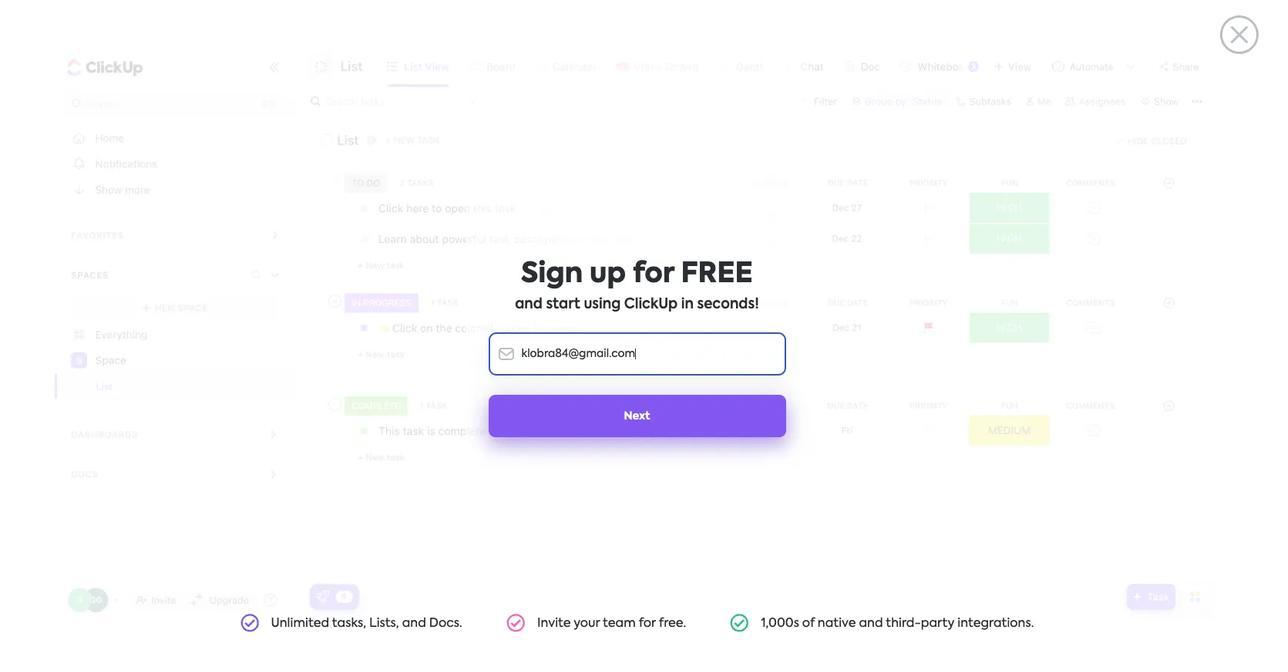 Task type: describe. For each thing, give the bounding box(es) containing it.
party
[[921, 617, 955, 629]]

next button
[[489, 394, 786, 437]]

tasks,
[[332, 617, 366, 629]]

for inside list
[[639, 617, 656, 629]]

next
[[624, 411, 650, 421]]

invite
[[538, 617, 571, 629]]

docs.
[[429, 617, 463, 629]]

in
[[682, 297, 694, 311]]

and for unlimited tasks, lists, and docs.
[[402, 617, 426, 629]]

third-
[[886, 617, 921, 629]]

native
[[818, 617, 856, 629]]

free
[[681, 260, 753, 288]]

of
[[803, 617, 815, 629]]

sign up for free
[[521, 260, 753, 288]]

0 vertical spatial for
[[633, 260, 675, 288]]

integrations.
[[958, 617, 1035, 629]]

invite your team for free.
[[538, 617, 687, 629]]

1,000s of native and third-party integrations.
[[761, 617, 1035, 629]]



Task type: vqa. For each thing, say whether or not it's contained in the screenshot.
2nd Dashboards button from the right
no



Task type: locate. For each thing, give the bounding box(es) containing it.
sign
[[521, 260, 583, 288]]

Enter your work email email field
[[489, 332, 786, 375]]

and left third- at bottom right
[[859, 617, 884, 629]]

unlimited tasks, lists, and docs.
[[271, 617, 463, 629]]

seconds!
[[697, 297, 759, 311]]

and
[[515, 297, 543, 311], [402, 617, 426, 629], [859, 617, 884, 629]]

list
[[229, 602, 1046, 644]]

list inside sign up for free 'dialog'
[[229, 602, 1046, 644]]

team
[[603, 617, 636, 629]]

and left start
[[515, 297, 543, 311]]

list containing unlimited tasks, lists, and docs.
[[229, 602, 1046, 644]]

1,000s
[[761, 617, 800, 629]]

unlimited
[[271, 617, 329, 629]]

2 horizontal spatial and
[[859, 617, 884, 629]]

and for 1,000s of native and third-party integrations.
[[859, 617, 884, 629]]

free.
[[659, 617, 687, 629]]

lists,
[[369, 617, 399, 629]]

and right lists,
[[402, 617, 426, 629]]

1 vertical spatial for
[[639, 617, 656, 629]]

for up clickup
[[633, 260, 675, 288]]

your
[[574, 617, 600, 629]]

sign up for free dialog
[[0, 0, 1275, 667]]

using
[[584, 297, 621, 311]]

and start using clickup in seconds!
[[515, 297, 759, 311]]

0 horizontal spatial and
[[402, 617, 426, 629]]

for left free.
[[639, 617, 656, 629]]

start
[[546, 297, 581, 311]]

for
[[633, 260, 675, 288], [639, 617, 656, 629]]

up
[[590, 260, 626, 288]]

clickup
[[625, 297, 678, 311]]

1 horizontal spatial and
[[515, 297, 543, 311]]



